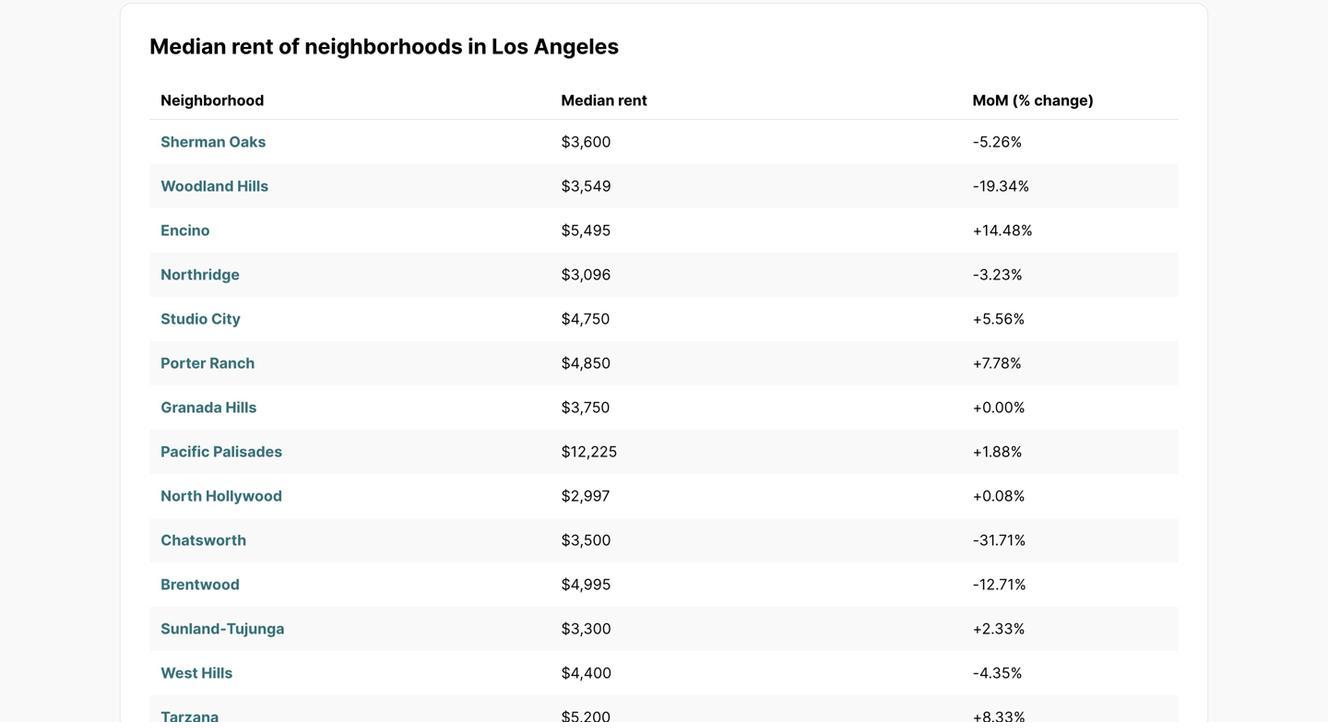 Task type: vqa. For each thing, say whether or not it's contained in the screenshot.
home within button
no



Task type: locate. For each thing, give the bounding box(es) containing it.
west
[[161, 664, 198, 682]]

chatsworth
[[161, 531, 246, 549]]

-
[[973, 133, 979, 151], [973, 177, 979, 195], [973, 266, 979, 284], [973, 531, 979, 549], [973, 575, 979, 593], [973, 664, 979, 682]]

angeles
[[534, 33, 619, 59]]

3 - from the top
[[973, 266, 979, 284]]

hills right west at the bottom left of page
[[201, 664, 233, 682]]

encino link
[[161, 221, 210, 239]]

neighborhood
[[161, 91, 264, 109]]

- for 5.26%
[[973, 133, 979, 151]]

$4,995
[[561, 575, 611, 593]]

0 vertical spatial median
[[150, 33, 227, 59]]

1 horizontal spatial rent
[[618, 91, 647, 109]]

- down +0.08%
[[973, 531, 979, 549]]

north hollywood link
[[161, 487, 282, 505]]

change)
[[1034, 91, 1094, 109]]

31.71%
[[979, 531, 1026, 549]]

4 - from the top
[[973, 531, 979, 549]]

palisades
[[213, 443, 282, 461]]

2 - from the top
[[973, 177, 979, 195]]

median
[[150, 33, 227, 59], [561, 91, 615, 109]]

of
[[279, 33, 300, 59]]

- down -5.26%
[[973, 177, 979, 195]]

$3,750
[[561, 398, 610, 416]]

0 horizontal spatial median
[[150, 33, 227, 59]]

4.35%
[[979, 664, 1022, 682]]

north hollywood
[[161, 487, 282, 505]]

hills up palisades
[[225, 398, 257, 416]]

studio
[[161, 310, 208, 328]]

median rent of neighborhoods in los angeles
[[150, 33, 619, 59]]

porter ranch link
[[161, 354, 255, 372]]

rent
[[231, 33, 274, 59], [618, 91, 647, 109]]

0 vertical spatial hills
[[237, 177, 269, 195]]

- up +5.56%
[[973, 266, 979, 284]]

+2.33%
[[973, 620, 1025, 638]]

$3,300
[[561, 620, 611, 638]]

0 vertical spatial rent
[[231, 33, 274, 59]]

$3,096
[[561, 266, 611, 284]]

median up neighborhood
[[150, 33, 227, 59]]

median for median rent
[[561, 91, 615, 109]]

0 horizontal spatial rent
[[231, 33, 274, 59]]

encino
[[161, 221, 210, 239]]

mom (% change)
[[973, 91, 1094, 109]]

rent down angeles
[[618, 91, 647, 109]]

+14.48%
[[973, 221, 1033, 239]]

west hills
[[161, 664, 233, 682]]

1 horizontal spatial median
[[561, 91, 615, 109]]

pacific palisades
[[161, 443, 282, 461]]

pacific palisades link
[[161, 443, 282, 461]]

brentwood
[[161, 575, 240, 593]]

- for 31.71%
[[973, 531, 979, 549]]

$2,997
[[561, 487, 610, 505]]

rent left of
[[231, 33, 274, 59]]

woodland hills link
[[161, 177, 269, 195]]

hills
[[237, 177, 269, 195], [225, 398, 257, 416], [201, 664, 233, 682]]

$3,549
[[561, 177, 611, 195]]

1 vertical spatial median
[[561, 91, 615, 109]]

median rent
[[561, 91, 647, 109]]

$3,600
[[561, 133, 611, 151]]

north
[[161, 487, 202, 505]]

-3.23%
[[973, 266, 1023, 284]]

granada hills link
[[161, 398, 257, 416]]

19.34%
[[979, 177, 1030, 195]]

1 vertical spatial rent
[[618, 91, 647, 109]]

granada
[[161, 398, 222, 416]]

-4.35%
[[973, 664, 1022, 682]]

city
[[211, 310, 241, 328]]

northridge
[[161, 266, 240, 284]]

hills down oaks
[[237, 177, 269, 195]]

- down +2.33%
[[973, 664, 979, 682]]

1 - from the top
[[973, 133, 979, 151]]

median up $3,600 in the top left of the page
[[561, 91, 615, 109]]

1 vertical spatial hills
[[225, 398, 257, 416]]

sunland-tujunga
[[161, 620, 285, 638]]

los
[[492, 33, 529, 59]]

- up +2.33%
[[973, 575, 979, 593]]

hills for west hills
[[201, 664, 233, 682]]

oaks
[[229, 133, 266, 151]]

- for 3.23%
[[973, 266, 979, 284]]

+0.00%
[[973, 398, 1025, 416]]

hollywood
[[206, 487, 282, 505]]

$3,500
[[561, 531, 611, 549]]

6 - from the top
[[973, 664, 979, 682]]

- down mom
[[973, 133, 979, 151]]

studio city
[[161, 310, 241, 328]]

$12,225
[[561, 443, 617, 461]]

in
[[468, 33, 487, 59]]

2 vertical spatial hills
[[201, 664, 233, 682]]

hills for woodland hills
[[237, 177, 269, 195]]

woodland
[[161, 177, 234, 195]]

5 - from the top
[[973, 575, 979, 593]]



Task type: describe. For each thing, give the bounding box(es) containing it.
granada hills
[[161, 398, 257, 416]]

rent for median rent
[[618, 91, 647, 109]]

sherman oaks
[[161, 133, 266, 151]]

porter
[[161, 354, 206, 372]]

12.71%
[[979, 575, 1026, 593]]

$4,750
[[561, 310, 610, 328]]

$5,495
[[561, 221, 611, 239]]

$4,400
[[561, 664, 612, 682]]

rent for median rent of neighborhoods in los angeles
[[231, 33, 274, 59]]

ranch
[[210, 354, 255, 372]]

-12.71%
[[973, 575, 1026, 593]]

sunland-
[[161, 620, 226, 638]]

west hills link
[[161, 664, 233, 682]]

chatsworth link
[[161, 531, 246, 549]]

- for 4.35%
[[973, 664, 979, 682]]

$4,850
[[561, 354, 611, 372]]

tujunga
[[226, 620, 285, 638]]

porter ranch
[[161, 354, 255, 372]]

northridge link
[[161, 266, 240, 284]]

(%
[[1012, 91, 1031, 109]]

studio city link
[[161, 310, 241, 328]]

5.26%
[[979, 133, 1022, 151]]

neighborhoods
[[305, 33, 463, 59]]

-19.34%
[[973, 177, 1030, 195]]

- for 12.71%
[[973, 575, 979, 593]]

-31.71%
[[973, 531, 1026, 549]]

sunland-tujunga link
[[161, 620, 285, 638]]

+5.56%
[[973, 310, 1025, 328]]

+7.78%
[[973, 354, 1022, 372]]

sherman
[[161, 133, 226, 151]]

+0.08%
[[973, 487, 1025, 505]]

median for median rent of neighborhoods in los angeles
[[150, 33, 227, 59]]

brentwood link
[[161, 575, 240, 593]]

3.23%
[[979, 266, 1023, 284]]

sherman oaks link
[[161, 133, 266, 151]]

mom
[[973, 91, 1009, 109]]

woodland hills
[[161, 177, 269, 195]]

+1.88%
[[973, 443, 1022, 461]]

- for 19.34%
[[973, 177, 979, 195]]

-5.26%
[[973, 133, 1022, 151]]

hills for granada hills
[[225, 398, 257, 416]]

pacific
[[161, 443, 210, 461]]



